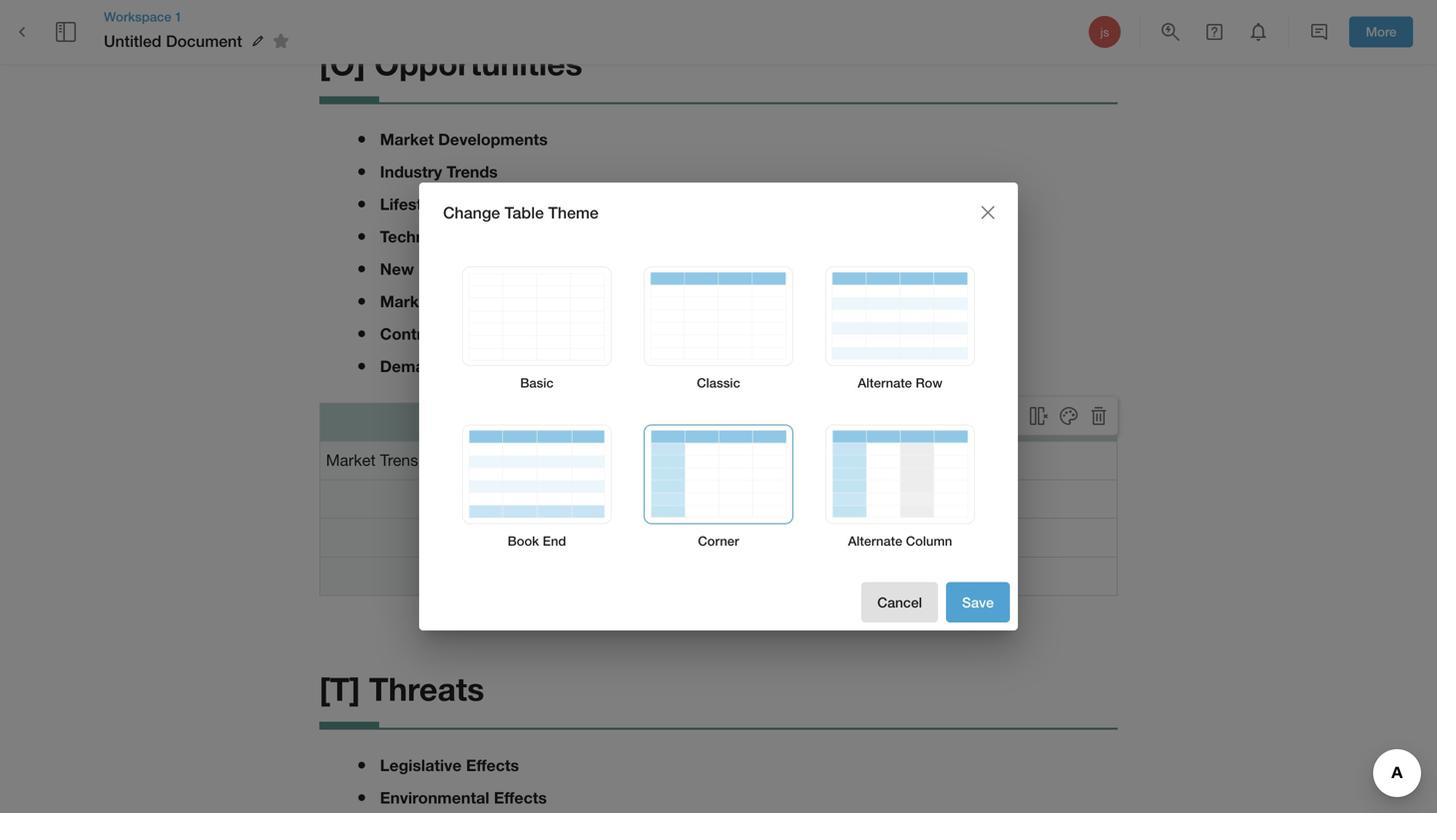 Task type: locate. For each thing, give the bounding box(es) containing it.
technology
[[380, 227, 467, 246]]

1 vertical spatial effects
[[494, 788, 547, 807]]

trends
[[447, 162, 498, 181], [448, 195, 500, 214], [448, 357, 500, 376]]

1 vertical spatial trends
[[448, 195, 500, 214]]

market
[[380, 130, 434, 149], [380, 292, 434, 311], [326, 451, 376, 470]]

0 vertical spatial alternate
[[858, 375, 912, 391]]

market up industry
[[380, 130, 434, 149]]

demand
[[380, 357, 444, 376]]

change table theme dialog
[[419, 183, 1018, 631]]

markets
[[419, 260, 481, 279]]

trends down market developments at the left of page
[[447, 162, 498, 181]]

innovation
[[472, 227, 551, 246]]

0 vertical spatial effects
[[466, 756, 519, 775]]

to
[[519, 292, 534, 311]]

effects up "environmental effects"
[[466, 756, 519, 775]]

untitled
[[104, 31, 162, 50]]

market for market trens
[[326, 451, 376, 470]]

response
[[438, 292, 514, 311]]

untitled document
[[104, 31, 242, 50]]

effects for environmental effects
[[494, 788, 547, 807]]

market trens
[[326, 451, 418, 470]]

alternate left column
[[848, 533, 903, 549]]

alternate
[[858, 375, 912, 391], [848, 533, 903, 549]]

document
[[166, 31, 242, 50]]

[o]
[[319, 44, 366, 82]]

2 vertical spatial trends
[[448, 357, 500, 376]]

market for market developments
[[380, 130, 434, 149]]

market left trens
[[326, 451, 376, 470]]

trends for industry trends
[[447, 162, 498, 181]]

1 vertical spatial market
[[380, 292, 434, 311]]

workspace 1
[[104, 9, 182, 24]]

column
[[906, 533, 953, 549]]

2 vertical spatial market
[[326, 451, 376, 470]]

effects down "legislative effects"
[[494, 788, 547, 807]]

1 vertical spatial alternate
[[848, 533, 903, 549]]

trends down &
[[448, 357, 500, 376]]

new
[[380, 260, 414, 279]]

row
[[916, 375, 943, 391]]

partners
[[475, 325, 541, 344]]

0 vertical spatial market
[[380, 130, 434, 149]]

[t] threats
[[319, 670, 485, 708]]

0 vertical spatial trends
[[447, 162, 498, 181]]

alternate column
[[848, 533, 953, 549]]

favorite image
[[269, 29, 293, 53]]

workspace 1 link
[[104, 8, 296, 26]]

trends up technology innovation
[[448, 195, 500, 214]]

js button
[[1086, 13, 1124, 51]]

book end
[[508, 533, 566, 549]]

end
[[543, 533, 566, 549]]

market down the new
[[380, 292, 434, 311]]

more button
[[1350, 17, 1414, 47]]

book
[[508, 533, 539, 549]]

alternate left "row"
[[858, 375, 912, 391]]

change table theme
[[443, 203, 599, 222]]

save button
[[946, 582, 1010, 623]]

trends for demand trends
[[448, 357, 500, 376]]

effects
[[466, 756, 519, 775], [494, 788, 547, 807]]

trens
[[380, 451, 418, 470]]

[t]
[[319, 670, 360, 708]]

theme
[[548, 203, 599, 222]]

legislative
[[380, 756, 462, 775]]

trends for lifestyle trends
[[448, 195, 500, 214]]

cancel
[[878, 594, 922, 611]]



Task type: describe. For each thing, give the bounding box(es) containing it.
market developments
[[380, 130, 548, 149]]

developments
[[438, 130, 548, 149]]

tactics
[[539, 292, 593, 311]]

cancel button
[[862, 582, 938, 623]]

threats
[[369, 670, 485, 708]]

basic
[[520, 375, 554, 391]]

corner
[[698, 533, 739, 549]]

alternate for alternate column
[[848, 533, 903, 549]]

contracts & partners
[[380, 325, 541, 344]]

industry
[[380, 162, 442, 181]]

legislative effects
[[380, 756, 519, 775]]

classic
[[697, 375, 741, 391]]

lifestyle trends
[[380, 195, 500, 214]]

alternate for alternate row
[[858, 375, 912, 391]]

effects for legislative effects
[[466, 756, 519, 775]]

table
[[505, 203, 544, 222]]

demand trends
[[380, 357, 500, 376]]

&
[[460, 325, 471, 344]]

more
[[1366, 24, 1397, 40]]

market response to tactics
[[380, 292, 593, 311]]

1
[[175, 9, 182, 24]]

save
[[962, 594, 994, 611]]

environmental effects
[[380, 788, 547, 807]]

alternate row
[[858, 375, 943, 391]]

change
[[443, 203, 500, 222]]

js
[[1101, 25, 1109, 39]]

[o] opportunities
[[319, 44, 583, 82]]

opportunities
[[374, 44, 583, 82]]

lifestyle
[[380, 195, 444, 214]]

environmental
[[380, 788, 490, 807]]

new markets
[[380, 260, 481, 279]]

industry trends
[[380, 162, 498, 181]]

technology innovation
[[380, 227, 551, 246]]

contracts
[[380, 325, 456, 344]]

market for market response to tactics
[[380, 292, 434, 311]]

workspace
[[104, 9, 171, 24]]



Task type: vqa. For each thing, say whether or not it's contained in the screenshot.
haven't to the bottom
no



